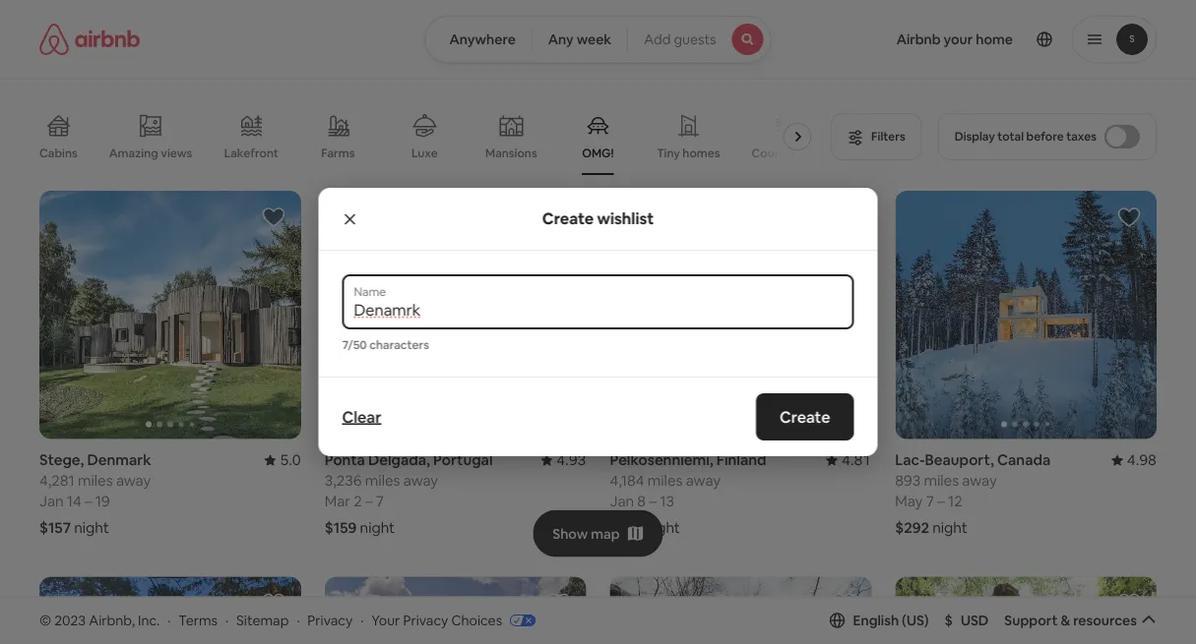 Task type: vqa. For each thing, say whether or not it's contained in the screenshot.
/
no



Task type: describe. For each thing, give the bounding box(es) containing it.
airbnb,
[[89, 612, 135, 630]]

add to wishlist: springfield, missouri image
[[547, 592, 571, 616]]

tiny
[[657, 146, 680, 161]]

jan for jan 8 – 13
[[610, 492, 634, 511]]

$159 inside ponta delgada, portugal 3,236 miles away mar 2 – 7 $159 night
[[325, 519, 357, 538]]

2
[[354, 492, 362, 511]]

none search field containing anywhere
[[425, 16, 771, 63]]

– inside lac-beauport, canada 893 miles away may 7 – 12 $292 night
[[937, 492, 945, 511]]

portugal
[[433, 451, 493, 470]]

create button
[[756, 394, 854, 441]]

ponta delgada, portugal 3,236 miles away mar 2 – 7 $159 night
[[325, 451, 493, 538]]

away inside stege, denmark 4,281 miles away jan 14 – 19 $157 night
[[116, 472, 151, 491]]

7/50
[[342, 338, 367, 353]]

privacy link
[[308, 612, 353, 630]]

ponta
[[325, 451, 365, 470]]

english (us) button
[[830, 612, 929, 630]]

4.81
[[842, 451, 872, 470]]

any week button
[[531, 16, 628, 63]]

countryside
[[752, 146, 820, 161]]

terms · sitemap · privacy
[[179, 612, 353, 630]]

add guests
[[644, 31, 716, 48]]

sitemap link
[[236, 612, 289, 630]]

– inside pelkosenniemi, finland 4,184 miles away jan 8 – 13 $159 night
[[649, 492, 657, 511]]

name this wishlist dialog
[[318, 188, 878, 457]]

miles inside lac-beauport, canada 893 miles away may 7 – 12 $292 night
[[924, 472, 959, 491]]

total
[[998, 129, 1024, 144]]

anywhere button
[[425, 16, 532, 63]]

7/50 characters
[[342, 338, 429, 353]]

add to wishlist: lumberton, texas image
[[1117, 592, 1141, 616]]

© 2023 airbnb, inc. ·
[[39, 612, 171, 630]]

map
[[591, 525, 620, 543]]

add to wishlist: stege, denmark image
[[262, 206, 285, 229]]

luxe
[[412, 146, 438, 161]]

3 · from the left
[[297, 612, 300, 630]]

14
[[67, 492, 82, 511]]

mansions
[[485, 146, 537, 161]]

cabins
[[39, 146, 78, 161]]

mar
[[325, 492, 350, 511]]

wishlist
[[597, 209, 654, 229]]

19
[[95, 492, 110, 511]]

miles inside pelkosenniemi, finland 4,184 miles away jan 8 – 13 $159 night
[[648, 472, 683, 491]]

away inside pelkosenniemi, finland 4,184 miles away jan 8 – 13 $159 night
[[686, 472, 721, 491]]

your privacy choices link
[[371, 612, 536, 631]]

$
[[945, 612, 953, 630]]

anywhere
[[449, 31, 516, 48]]

&
[[1061, 612, 1070, 630]]

2 privacy from the left
[[403, 612, 448, 630]]

7 inside lac-beauport, canada 893 miles away may 7 – 12 $292 night
[[926, 492, 934, 511]]

terms link
[[179, 612, 218, 630]]

add
[[644, 31, 671, 48]]

none text field inside "name this wishlist" dialog
[[354, 300, 842, 320]]

resources
[[1073, 612, 1137, 630]]

group containing amazing views
[[39, 98, 820, 175]]

usd
[[961, 612, 989, 630]]

terms
[[179, 612, 218, 630]]

night inside lac-beauport, canada 893 miles away may 7 – 12 $292 night
[[932, 519, 968, 538]]

any week
[[548, 31, 612, 48]]

2023
[[54, 612, 86, 630]]

– inside ponta delgada, portugal 3,236 miles away mar 2 – 7 $159 night
[[365, 492, 373, 511]]

clear
[[342, 407, 381, 427]]

your privacy choices
[[371, 612, 502, 630]]

characters
[[369, 338, 429, 353]]

english
[[853, 612, 899, 630]]

4.81 out of 5 average rating image
[[826, 451, 872, 470]]

sitemap
[[236, 612, 289, 630]]

12
[[948, 492, 962, 511]]

5.0 out of 5 average rating image
[[264, 451, 301, 470]]

support & resources
[[1005, 612, 1137, 630]]

taxes
[[1066, 129, 1097, 144]]

3,236
[[325, 472, 362, 491]]

choices
[[451, 612, 502, 630]]

add to wishlist: ponta delgada, portugal image
[[547, 206, 571, 229]]

show
[[553, 525, 588, 543]]

omg!
[[582, 146, 614, 161]]

your
[[371, 612, 400, 630]]

display total before taxes button
[[938, 113, 1157, 160]]

create for create wishlist
[[542, 209, 594, 229]]

display
[[955, 129, 995, 144]]

4.98
[[1127, 451, 1157, 470]]

pelkosenniemi, finland 4,184 miles away jan 8 – 13 $159 night
[[610, 451, 766, 538]]



Task type: locate. For each thing, give the bounding box(es) containing it.
1 vertical spatial create
[[780, 407, 830, 427]]

2 – from the left
[[365, 492, 373, 511]]

away inside lac-beauport, canada 893 miles away may 7 – 12 $292 night
[[962, 472, 997, 491]]

create for create
[[780, 407, 830, 427]]

1 horizontal spatial jan
[[610, 492, 634, 511]]

jan inside pelkosenniemi, finland 4,184 miles away jan 8 – 13 $159 night
[[610, 492, 634, 511]]

3 miles from the left
[[648, 472, 683, 491]]

lakefront
[[224, 146, 278, 161]]

add to wishlist: campton, kentucky image
[[832, 592, 856, 616]]

0 horizontal spatial privacy
[[308, 612, 353, 630]]

1 $159 from the left
[[325, 519, 357, 538]]

2 7 from the left
[[926, 492, 934, 511]]

add to wishlist: lac-beauport, canada image
[[1117, 206, 1141, 229]]

farms
[[321, 146, 355, 161]]

4.93 out of 5 average rating image
[[541, 451, 586, 470]]

0 horizontal spatial 7
[[376, 492, 384, 511]]

0 horizontal spatial jan
[[39, 492, 64, 511]]

inc.
[[138, 612, 160, 630]]

· right inc.
[[168, 612, 171, 630]]

miles
[[78, 472, 113, 491], [365, 472, 400, 491], [648, 472, 683, 491], [924, 472, 959, 491]]

4,281
[[39, 472, 75, 491]]

1 horizontal spatial create
[[780, 407, 830, 427]]

create inside button
[[780, 407, 830, 427]]

4 away from the left
[[962, 472, 997, 491]]

support & resources button
[[1005, 612, 1157, 630]]

jan for jan 14 – 19
[[39, 492, 64, 511]]

1 horizontal spatial $159
[[610, 519, 642, 538]]

0 vertical spatial create
[[542, 209, 594, 229]]

– right 2
[[365, 492, 373, 511]]

893
[[895, 472, 921, 491]]

– right 8
[[649, 492, 657, 511]]

jan down 4,281
[[39, 492, 64, 511]]

1 away from the left
[[116, 472, 151, 491]]

7 right may
[[926, 492, 934, 511]]

2 · from the left
[[225, 612, 229, 630]]

english (us)
[[853, 612, 929, 630]]

group
[[39, 98, 820, 175], [39, 191, 301, 440], [325, 191, 586, 440], [610, 191, 872, 440], [895, 191, 1157, 440], [39, 577, 301, 645], [325, 577, 586, 645], [610, 577, 872, 645], [895, 577, 1157, 645]]

may
[[895, 492, 923, 511]]

before
[[1026, 129, 1064, 144]]

1 miles from the left
[[78, 472, 113, 491]]

· right terms link
[[225, 612, 229, 630]]

1 · from the left
[[168, 612, 171, 630]]

2 $159 from the left
[[610, 519, 642, 538]]

$157
[[39, 519, 71, 538]]

away down beauport,
[[962, 472, 997, 491]]

privacy
[[308, 612, 353, 630], [403, 612, 448, 630]]

stege, denmark 4,281 miles away jan 14 – 19 $157 night
[[39, 451, 151, 538]]

1 horizontal spatial 7
[[926, 492, 934, 511]]

guests
[[674, 31, 716, 48]]

any
[[548, 31, 574, 48]]

amazing
[[109, 145, 158, 161]]

create up 4.81 out of 5 average rating icon
[[780, 407, 830, 427]]

miles inside stege, denmark 4,281 miles away jan 14 – 19 $157 night
[[78, 472, 113, 491]]

0 horizontal spatial create
[[542, 209, 594, 229]]

2 jan from the left
[[610, 492, 634, 511]]

away inside ponta delgada, portugal 3,236 miles away mar 2 – 7 $159 night
[[403, 472, 438, 491]]

away down delgada,
[[403, 472, 438, 491]]

4.93
[[557, 451, 586, 470]]

1 jan from the left
[[39, 492, 64, 511]]

8
[[637, 492, 646, 511]]

away
[[116, 472, 151, 491], [403, 472, 438, 491], [686, 472, 721, 491], [962, 472, 997, 491]]

None text field
[[354, 300, 842, 320]]

lac-
[[895, 451, 925, 470]]

$292
[[895, 519, 929, 538]]

night down the 12
[[932, 519, 968, 538]]

stege,
[[39, 451, 84, 470]]

jan
[[39, 492, 64, 511], [610, 492, 634, 511]]

1 privacy from the left
[[308, 612, 353, 630]]

$159
[[325, 519, 357, 538], [610, 519, 642, 538]]

night down 2
[[360, 519, 395, 538]]

4 night from the left
[[932, 519, 968, 538]]

display total before taxes
[[955, 129, 1097, 144]]

3 night from the left
[[645, 519, 680, 538]]

tiny homes
[[657, 146, 720, 161]]

©
[[39, 612, 51, 630]]

night inside pelkosenniemi, finland 4,184 miles away jan 8 – 13 $159 night
[[645, 519, 680, 538]]

miles down delgada,
[[365, 472, 400, 491]]

support
[[1005, 612, 1058, 630]]

– left the 12
[[937, 492, 945, 511]]

jan inside stege, denmark 4,281 miles away jan 14 – 19 $157 night
[[39, 492, 64, 511]]

views
[[161, 145, 192, 161]]

2 night from the left
[[360, 519, 395, 538]]

away down denmark
[[116, 472, 151, 491]]

denmark
[[87, 451, 151, 470]]

show map
[[553, 525, 620, 543]]

night inside ponta delgada, portugal 3,236 miles away mar 2 – 7 $159 night
[[360, 519, 395, 538]]

add to wishlist: rhinebeck, new york image
[[262, 592, 285, 616]]

4,184
[[610, 472, 644, 491]]

amazing views
[[109, 145, 192, 161]]

None search field
[[425, 16, 771, 63]]

7 right 2
[[376, 492, 384, 511]]

3 away from the left
[[686, 472, 721, 491]]

7 inside ponta delgada, portugal 3,236 miles away mar 2 – 7 $159 night
[[376, 492, 384, 511]]

show map button
[[533, 511, 663, 558]]

0 horizontal spatial $159
[[325, 519, 357, 538]]

5.0
[[280, 451, 301, 470]]

$159 down mar
[[325, 519, 357, 538]]

night
[[74, 519, 109, 538], [360, 519, 395, 538], [645, 519, 680, 538], [932, 519, 968, 538]]

privacy left the your
[[308, 612, 353, 630]]

canada
[[997, 451, 1051, 470]]

$159 inside pelkosenniemi, finland 4,184 miles away jan 8 – 13 $159 night
[[610, 519, 642, 538]]

·
[[168, 612, 171, 630], [225, 612, 229, 630], [297, 612, 300, 630], [360, 612, 364, 630]]

create left wishlist
[[542, 209, 594, 229]]

pelkosenniemi,
[[610, 451, 713, 470]]

– left 19
[[85, 492, 92, 511]]

miles up the 12
[[924, 472, 959, 491]]

1 night from the left
[[74, 519, 109, 538]]

4 · from the left
[[360, 612, 364, 630]]

beauport,
[[925, 451, 994, 470]]

2 away from the left
[[403, 472, 438, 491]]

miles up 13 at the bottom of the page
[[648, 472, 683, 491]]

miles up 19
[[78, 472, 113, 491]]

4 miles from the left
[[924, 472, 959, 491]]

night down 13 at the bottom of the page
[[645, 519, 680, 538]]

lac-beauport, canada 893 miles away may 7 – 12 $292 night
[[895, 451, 1051, 538]]

1 7 from the left
[[376, 492, 384, 511]]

week
[[577, 31, 612, 48]]

(us)
[[902, 612, 929, 630]]

$159 down 8
[[610, 519, 642, 538]]

create
[[542, 209, 594, 229], [780, 407, 830, 427]]

· right add to wishlist: rhinebeck, new york image
[[297, 612, 300, 630]]

miles inside ponta delgada, portugal 3,236 miles away mar 2 – 7 $159 night
[[365, 472, 400, 491]]

add guests button
[[627, 16, 771, 63]]

3 – from the left
[[649, 492, 657, 511]]

clear button
[[332, 398, 391, 437]]

finland
[[717, 451, 766, 470]]

privacy right the your
[[403, 612, 448, 630]]

4.98 out of 5 average rating image
[[1111, 451, 1157, 470]]

homes
[[683, 146, 720, 161]]

$ usd
[[945, 612, 989, 630]]

– inside stege, denmark 4,281 miles away jan 14 – 19 $157 night
[[85, 492, 92, 511]]

· left the your
[[360, 612, 364, 630]]

create wishlist
[[542, 209, 654, 229]]

profile element
[[795, 0, 1157, 79]]

delgada,
[[368, 451, 430, 470]]

4 – from the left
[[937, 492, 945, 511]]

1 horizontal spatial privacy
[[403, 612, 448, 630]]

jan left 8
[[610, 492, 634, 511]]

away down finland on the right bottom
[[686, 472, 721, 491]]

1 – from the left
[[85, 492, 92, 511]]

night down 19
[[74, 519, 109, 538]]

13
[[660, 492, 674, 511]]

night inside stege, denmark 4,281 miles away jan 14 – 19 $157 night
[[74, 519, 109, 538]]

2 miles from the left
[[365, 472, 400, 491]]



